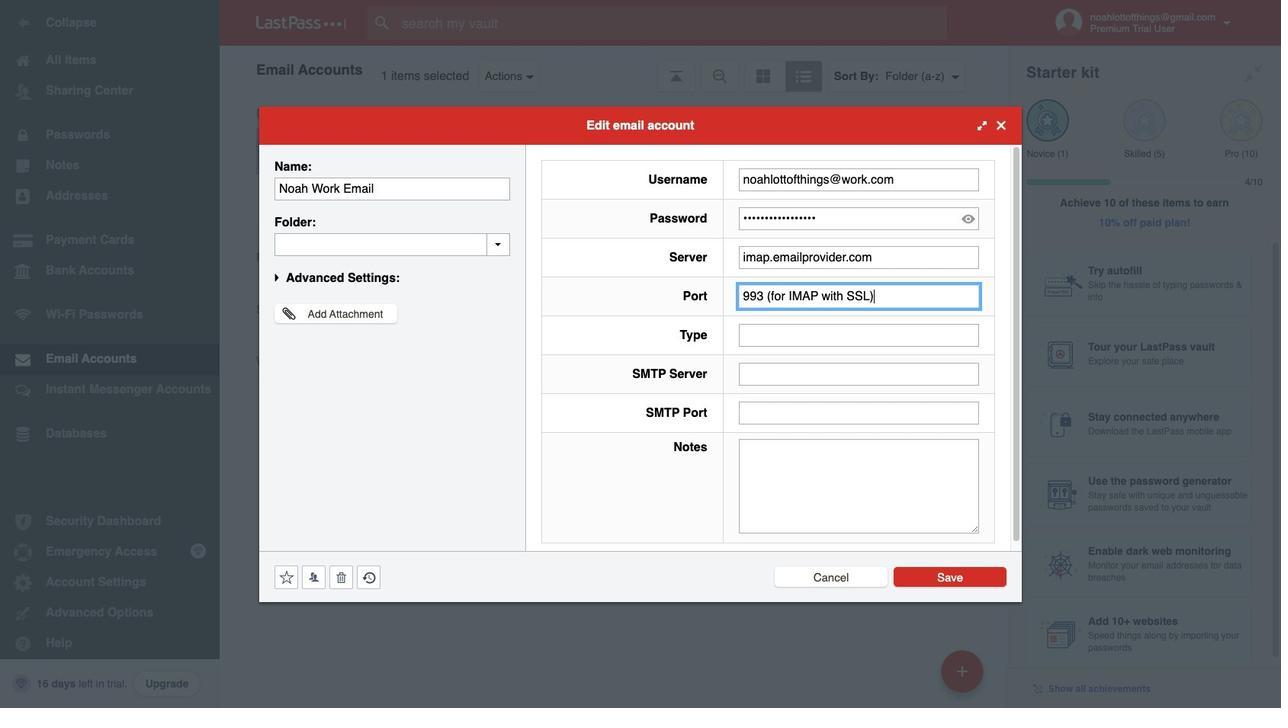 Task type: locate. For each thing, give the bounding box(es) containing it.
vault options navigation
[[220, 46, 1008, 92]]

None text field
[[275, 177, 510, 200], [275, 233, 510, 256], [739, 246, 979, 269], [739, 285, 979, 308], [739, 324, 979, 347], [739, 363, 979, 386], [739, 439, 979, 534], [275, 177, 510, 200], [275, 233, 510, 256], [739, 246, 979, 269], [739, 285, 979, 308], [739, 324, 979, 347], [739, 363, 979, 386], [739, 439, 979, 534]]

main navigation navigation
[[0, 0, 220, 709]]

None password field
[[739, 207, 979, 230]]

lastpass image
[[256, 16, 346, 30]]

dialog
[[259, 106, 1022, 602]]

new item navigation
[[936, 646, 993, 709]]

None text field
[[739, 168, 979, 191], [739, 402, 979, 425], [739, 168, 979, 191], [739, 402, 979, 425]]



Task type: describe. For each thing, give the bounding box(es) containing it.
search my vault text field
[[368, 6, 977, 40]]

new item image
[[957, 666, 968, 677]]

Search search field
[[368, 6, 977, 40]]



